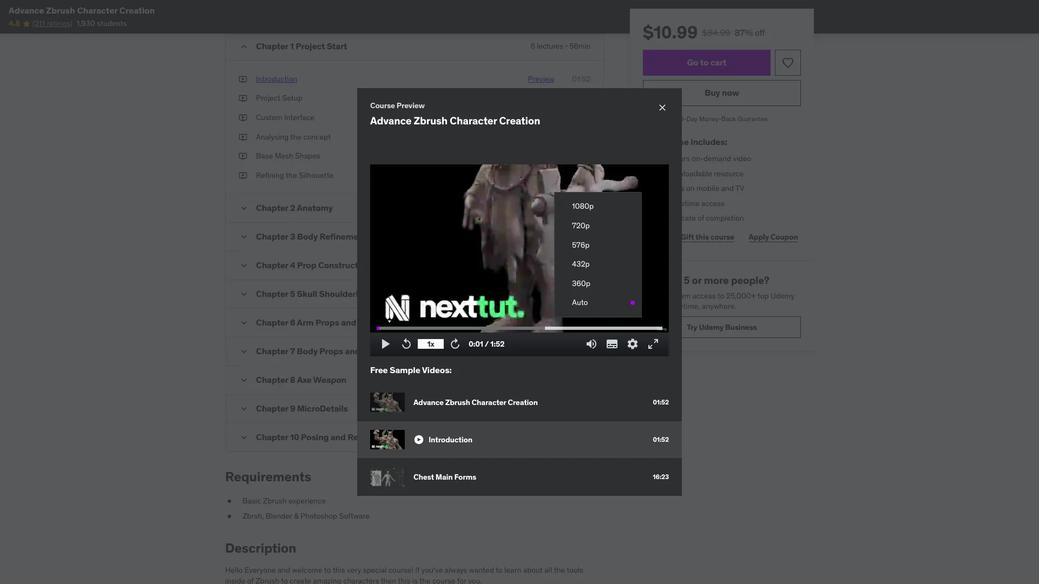 Task type: describe. For each thing, give the bounding box(es) containing it.
or
[[692, 274, 702, 287]]

chest
[[414, 472, 434, 482]]

the right all
[[554, 566, 565, 575]]

courses
[[643, 302, 670, 311]]

course!
[[389, 566, 413, 575]]

tools
[[567, 566, 583, 575]]

anytime,
[[671, 302, 700, 311]]

chest main forms
[[414, 472, 476, 482]]

720p button
[[555, 217, 641, 236]]

off
[[755, 27, 765, 38]]

refining
[[256, 170, 284, 180]]

characters
[[343, 576, 379, 585]]

gift this course
[[681, 232, 734, 242]]

interface
[[284, 113, 315, 122]]

go to cart
[[687, 57, 727, 68]]

xsmall image for base
[[239, 151, 247, 162]]

description
[[225, 540, 296, 557]]

the down base mesh shapes
[[286, 170, 297, 180]]

1:52
[[490, 339, 505, 349]]

tv
[[736, 184, 745, 193]]

requirements
[[225, 469, 311, 486]]

5
[[684, 274, 690, 287]]

try udemy business link
[[643, 317, 801, 338]]

(211 ratings)
[[32, 19, 72, 28]]

go to cart button
[[643, 50, 771, 76]]

23 hours on-demand video 1 downloadable resource
[[660, 154, 751, 178]]

gift this course link
[[678, 226, 737, 248]]

try udemy business
[[687, 322, 757, 332]]

7 small image from the top
[[239, 433, 250, 443]]

xsmall image for basic zbrush experience
[[225, 496, 234, 507]]

hours
[[671, 154, 690, 163]]

xsmall image for refining
[[239, 170, 247, 181]]

course inside hello everyone and welcome to this very special course! if you've always wanted to learn about all the tools inside of zbrush to create amazing characters then this is the course for you.
[[432, 576, 455, 585]]

1 small image from the top
[[239, 41, 250, 52]]

your
[[657, 291, 672, 301]]

2 horizontal spatial course
[[711, 232, 734, 242]]

welcome
[[292, 566, 322, 575]]

zbrush inside course preview advance zbrush character creation
[[414, 114, 448, 127]]

of inside hello everyone and welcome to this very special course! if you've always wanted to learn about all the tools inside of zbrush to create amazing characters then this is the course for you.
[[247, 576, 254, 585]]

0 horizontal spatial 1
[[290, 40, 294, 51]]

settings image
[[626, 338, 639, 351]]

12:45
[[573, 170, 591, 180]]

lectures
[[537, 41, 563, 51]]

wishlist image
[[782, 56, 795, 69]]

2 vertical spatial character
[[472, 398, 506, 407]]

to up amazing
[[324, 566, 331, 575]]

xsmall image for access on mobile and tv
[[643, 184, 652, 194]]

1x
[[427, 339, 434, 349]]

6 small image from the top
[[239, 404, 250, 415]]

basic zbrush experience
[[242, 496, 326, 506]]

4 small image from the top
[[239, 347, 250, 357]]

2 small image from the top
[[239, 232, 250, 243]]

lifetime
[[674, 199, 700, 208]]

special
[[363, 566, 387, 575]]

forward 5 seconds image
[[449, 338, 462, 351]]

go
[[687, 57, 698, 68]]

1 vertical spatial this
[[333, 566, 345, 575]]

gift
[[681, 232, 694, 242]]

money-
[[699, 115, 721, 123]]

udemy inside try udemy business 'link'
[[699, 322, 724, 332]]

video
[[733, 154, 751, 163]]

apply coupon
[[749, 232, 798, 242]]

you've
[[422, 566, 443, 575]]

character inside course preview advance zbrush character creation
[[450, 114, 497, 127]]

zbrsh,
[[242, 511, 264, 521]]

full lifetime access certificate of completion
[[660, 199, 744, 223]]

to inside "go to cart" button
[[700, 57, 709, 68]]

to left the create
[[281, 576, 288, 585]]

30-day money-back guarantee
[[676, 115, 768, 123]]

amazing
[[313, 576, 341, 585]]

always
[[445, 566, 467, 575]]

$10.99 $84.99 87% off
[[643, 21, 765, 43]]

23
[[660, 154, 669, 163]]

downloadable
[[665, 169, 712, 178]]

students
[[97, 19, 127, 28]]

full
[[660, 199, 672, 208]]

hello everyone and welcome to this very special course! if you've always wanted to learn about all the tools inside of zbrush to create amazing characters then this is the course for you.
[[225, 566, 583, 585]]

rewind 5 seconds image
[[400, 338, 413, 351]]

certificate
[[660, 213, 696, 223]]

0 vertical spatial course
[[662, 136, 689, 147]]

experience
[[289, 496, 326, 506]]

to inside training 5 or more people? get your team access to 25,000+ top udemy courses anytime, anywhere.
[[718, 291, 724, 301]]

create
[[290, 576, 311, 585]]

free sample videos:
[[370, 365, 452, 376]]

now
[[722, 87, 739, 98]]

wanted
[[469, 566, 494, 575]]

advance zbrush character creation inside dialog
[[414, 398, 538, 407]]

of inside "full lifetime access certificate of completion"
[[698, 213, 704, 223]]

this course includes:
[[643, 136, 727, 147]]

course preview advance zbrush character creation
[[370, 101, 540, 127]]

anywhere.
[[702, 302, 736, 311]]

basic
[[242, 496, 261, 506]]

close modal image
[[657, 102, 668, 113]]

the right is
[[419, 576, 431, 585]]

0 vertical spatial creation
[[120, 5, 155, 16]]

creation inside course preview advance zbrush character creation
[[499, 114, 540, 127]]

videos:
[[422, 365, 452, 376]]

try
[[687, 322, 697, 332]]

on-
[[692, 154, 704, 163]]

about
[[523, 566, 543, 575]]

for
[[457, 576, 466, 585]]

buy now
[[705, 87, 739, 98]]

0 vertical spatial character
[[77, 5, 118, 16]]

xsmall image for custom
[[239, 113, 247, 123]]

1 horizontal spatial and
[[721, 184, 734, 193]]

buy now button
[[643, 80, 801, 106]]

resolution group
[[555, 197, 641, 313]]

preview inside course preview advance zbrush character creation
[[397, 101, 425, 110]]

the down interface
[[290, 132, 302, 142]]

2 vertical spatial creation
[[508, 398, 538, 407]]

0 vertical spatial introduction
[[256, 74, 297, 84]]

play image
[[379, 338, 392, 351]]

$10.99
[[643, 21, 698, 43]]

01:52 for preview
[[572, 74, 591, 84]]

auto
[[572, 298, 588, 308]]

/
[[485, 339, 489, 349]]

subtitles image
[[606, 338, 619, 351]]

2 vertical spatial this
[[398, 576, 410, 585]]



Task type: vqa. For each thing, say whether or not it's contained in the screenshot.
THE EXPERIENCE at the left bottom of the page
yes



Task type: locate. For each thing, give the bounding box(es) containing it.
1 down 23
[[660, 169, 663, 178]]

1x button
[[418, 335, 444, 353]]

xsmall image for zbrsh, blender & photoshop software
[[225, 511, 234, 522]]

3 small image from the top
[[239, 289, 250, 300]]

and inside hello everyone and welcome to this very special course! if you've always wanted to learn about all the tools inside of zbrush to create amazing characters then this is the course for you.
[[278, 566, 290, 575]]

432p
[[572, 259, 590, 269]]

this
[[696, 232, 709, 242], [333, 566, 345, 575], [398, 576, 410, 585]]

coupon
[[771, 232, 798, 242]]

1 horizontal spatial this
[[398, 576, 410, 585]]

1 vertical spatial creation
[[499, 114, 540, 127]]

blender
[[266, 511, 292, 521]]

xsmall image left analysing
[[239, 132, 247, 142]]

training
[[643, 274, 682, 287]]

3 xsmall image from the top
[[239, 151, 247, 162]]

87%
[[735, 27, 753, 38]]

6
[[531, 41, 535, 51]]

on
[[686, 184, 695, 193]]

xsmall image left project setup
[[239, 93, 247, 104]]

01:52 for introduction
[[653, 436, 669, 444]]

access inside training 5 or more people? get your team access to 25,000+ top udemy courses anytime, anywhere.
[[693, 291, 716, 301]]

0 vertical spatial preview
[[528, 74, 555, 84]]

custom interface
[[256, 113, 315, 122]]

1080p button
[[555, 197, 641, 217]]

get
[[643, 291, 655, 301]]

2 vertical spatial advance
[[414, 398, 444, 407]]

team
[[673, 291, 691, 301]]

business
[[725, 322, 757, 332]]

2 horizontal spatial this
[[696, 232, 709, 242]]

1 xsmall image from the top
[[239, 74, 247, 85]]

0 vertical spatial advance
[[9, 5, 44, 16]]

udemy right top
[[771, 291, 795, 301]]

of down everyone
[[247, 576, 254, 585]]

•
[[565, 41, 568, 51]]

1 vertical spatial access
[[693, 291, 716, 301]]

advance zbrush character creation
[[9, 5, 155, 16], [414, 398, 538, 407]]

1 horizontal spatial preview
[[528, 74, 555, 84]]

completion
[[706, 213, 744, 223]]

advance down videos:
[[414, 398, 444, 407]]

xsmall image left refining
[[239, 170, 247, 181]]

course up hours
[[662, 136, 689, 147]]

zbrush inside hello everyone and welcome to this very special course! if you've always wanted to learn about all the tools inside of zbrush to create amazing characters then this is the course for you.
[[256, 576, 279, 585]]

more
[[704, 274, 729, 287]]

0 horizontal spatial advance zbrush character creation
[[9, 5, 155, 16]]

course
[[370, 101, 395, 110]]

2 horizontal spatial advance
[[414, 398, 444, 407]]

course
[[662, 136, 689, 147], [711, 232, 734, 242], [432, 576, 455, 585]]

5 small image from the top
[[239, 375, 250, 386]]

access on mobile and tv
[[660, 184, 745, 193]]

apply
[[749, 232, 769, 242]]

xsmall image
[[239, 93, 247, 104], [239, 132, 247, 142], [643, 184, 652, 194], [225, 496, 234, 507], [225, 511, 234, 522]]

free
[[370, 365, 388, 376]]

sample
[[390, 365, 420, 376]]

learn
[[504, 566, 521, 575]]

1 horizontal spatial introduction
[[429, 435, 473, 445]]

to right go
[[700, 57, 709, 68]]

then
[[381, 576, 396, 585]]

0 horizontal spatial of
[[247, 576, 254, 585]]

1 vertical spatial course
[[711, 232, 734, 242]]

if
[[415, 566, 420, 575]]

this down course!
[[398, 576, 410, 585]]

0 vertical spatial 1
[[290, 40, 294, 51]]

1 vertical spatial 01:52
[[653, 398, 669, 406]]

0 horizontal spatial udemy
[[699, 322, 724, 332]]

0 horizontal spatial preview
[[397, 101, 425, 110]]

25,000+
[[726, 291, 756, 301]]

advance down course
[[370, 114, 412, 127]]

guarantee
[[738, 115, 768, 123]]

xsmall image
[[239, 74, 247, 85], [239, 113, 247, 123], [239, 151, 247, 162], [239, 170, 247, 181]]

1 horizontal spatial of
[[698, 213, 704, 223]]

chapter
[[256, 40, 288, 51]]

1 vertical spatial and
[[278, 566, 290, 575]]

0 horizontal spatial introduction
[[256, 74, 297, 84]]

and
[[721, 184, 734, 193], [278, 566, 290, 575]]

1 vertical spatial udemy
[[699, 322, 724, 332]]

main
[[436, 472, 453, 482]]

and up the create
[[278, 566, 290, 575]]

the
[[290, 132, 302, 142], [286, 170, 297, 180], [554, 566, 565, 575], [419, 576, 431, 585]]

preview
[[528, 74, 555, 84], [397, 101, 425, 110]]

xsmall image left the basic
[[225, 496, 234, 507]]

1 inside 23 hours on-demand video 1 downloadable resource
[[660, 169, 663, 178]]

mesh
[[275, 151, 293, 161]]

project left start at the top of page
[[296, 40, 325, 51]]

1 vertical spatial character
[[450, 114, 497, 127]]

small image
[[239, 203, 250, 214], [239, 261, 250, 271], [239, 318, 250, 329], [414, 435, 424, 446]]

0 vertical spatial project
[[296, 40, 325, 51]]

introduction up project setup
[[256, 74, 297, 84]]

introduction
[[256, 74, 297, 84], [429, 435, 473, 445]]

4.8
[[9, 19, 20, 28]]

access
[[701, 199, 725, 208], [693, 291, 716, 301]]

buy
[[705, 87, 720, 98]]

advance inside course preview advance zbrush character creation
[[370, 114, 412, 127]]

1 vertical spatial preview
[[397, 101, 425, 110]]

and left the tv
[[721, 184, 734, 193]]

1 vertical spatial introduction
[[429, 435, 473, 445]]

training 5 or more people? get your team access to 25,000+ top udemy courses anytime, anywhere.
[[643, 274, 795, 311]]

1 vertical spatial of
[[247, 576, 254, 585]]

setup
[[282, 93, 302, 103]]

all
[[545, 566, 552, 575]]

small image
[[239, 41, 250, 52], [239, 232, 250, 243], [239, 289, 250, 300], [239, 347, 250, 357], [239, 375, 250, 386], [239, 404, 250, 415], [239, 433, 250, 443]]

0 vertical spatial advance zbrush character creation
[[9, 5, 155, 16]]

project up custom
[[256, 93, 280, 103]]

360p button
[[555, 274, 641, 294]]

ratings)
[[47, 19, 72, 28]]

2 vertical spatial 01:52
[[653, 436, 669, 444]]

0 horizontal spatial advance
[[9, 5, 44, 16]]

resource
[[714, 169, 744, 178]]

udemy right try
[[699, 322, 724, 332]]

&
[[294, 511, 299, 521]]

auto button
[[555, 294, 641, 313]]

very
[[347, 566, 361, 575]]

everyone
[[245, 566, 276, 575]]

to up anywhere.
[[718, 291, 724, 301]]

1 horizontal spatial project
[[296, 40, 325, 51]]

1,930 students
[[77, 19, 127, 28]]

analysing
[[256, 132, 289, 142]]

mobile
[[697, 184, 720, 193]]

xsmall image left access
[[643, 184, 652, 194]]

this left very
[[333, 566, 345, 575]]

chapter 1 project start
[[256, 40, 347, 51]]

1,930
[[77, 19, 95, 28]]

base
[[256, 151, 273, 161]]

course down the completion
[[711, 232, 734, 242]]

access inside "full lifetime access certificate of completion"
[[701, 199, 725, 208]]

mute image
[[585, 338, 598, 351]]

30-
[[676, 115, 687, 123]]

0:01
[[469, 339, 483, 349]]

demand
[[704, 154, 731, 163]]

analysing the concept
[[256, 132, 331, 142]]

access down or at the right of page
[[693, 291, 716, 301]]

apply coupon button
[[746, 226, 801, 248]]

udemy inside training 5 or more people? get your team access to 25,000+ top udemy courses anytime, anywhere.
[[771, 291, 795, 301]]

project
[[296, 40, 325, 51], [256, 93, 280, 103]]

1 horizontal spatial udemy
[[771, 291, 795, 301]]

(211
[[32, 19, 45, 28]]

introduction inside advance zbrush character creation dialog
[[429, 435, 473, 445]]

forms
[[454, 472, 476, 482]]

introduction button
[[256, 74, 297, 85]]

advance up 4.8 at the top left of page
[[9, 5, 44, 16]]

0 horizontal spatial this
[[333, 566, 345, 575]]

of
[[698, 213, 704, 223], [247, 576, 254, 585]]

1 horizontal spatial advance
[[370, 114, 412, 127]]

576p button
[[555, 236, 641, 255]]

start
[[327, 40, 347, 51]]

1080p
[[572, 202, 594, 211]]

0 horizontal spatial project
[[256, 93, 280, 103]]

preview down 6
[[528, 74, 555, 84]]

introduction up chest main forms
[[429, 435, 473, 445]]

1 horizontal spatial course
[[662, 136, 689, 147]]

xsmall image left base
[[239, 151, 247, 162]]

1 right chapter
[[290, 40, 294, 51]]

xsmall image left custom
[[239, 113, 247, 123]]

0:01 / 1:52
[[469, 339, 505, 349]]

concept
[[303, 132, 331, 142]]

1 vertical spatial 1
[[660, 169, 663, 178]]

0 horizontal spatial and
[[278, 566, 290, 575]]

4 xsmall image from the top
[[239, 170, 247, 181]]

0 vertical spatial of
[[698, 213, 704, 223]]

fullscreen image
[[647, 338, 660, 351]]

this right gift
[[696, 232, 709, 242]]

of up the gift this course
[[698, 213, 704, 223]]

progress bar slider
[[377, 322, 663, 335]]

access down mobile
[[701, 199, 725, 208]]

1 horizontal spatial 1
[[660, 169, 663, 178]]

2 vertical spatial course
[[432, 576, 455, 585]]

xsmall image left zbrsh,
[[225, 511, 234, 522]]

advance zbrush character creation down videos:
[[414, 398, 538, 407]]

to
[[700, 57, 709, 68], [718, 291, 724, 301], [324, 566, 331, 575], [496, 566, 503, 575], [281, 576, 288, 585]]

base mesh shapes
[[256, 151, 320, 161]]

people?
[[731, 274, 769, 287]]

432p button
[[555, 255, 641, 274]]

course down you've
[[432, 576, 455, 585]]

advance zbrush character creation up 1,930
[[9, 5, 155, 16]]

1 vertical spatial advance
[[370, 114, 412, 127]]

0 vertical spatial this
[[696, 232, 709, 242]]

0 vertical spatial access
[[701, 199, 725, 208]]

0 vertical spatial and
[[721, 184, 734, 193]]

to left learn
[[496, 566, 503, 575]]

6 lectures • 56min
[[531, 41, 591, 51]]

you.
[[468, 576, 482, 585]]

2 xsmall image from the top
[[239, 113, 247, 123]]

preview right course
[[397, 101, 425, 110]]

0 horizontal spatial course
[[432, 576, 455, 585]]

0 vertical spatial udemy
[[771, 291, 795, 301]]

1 vertical spatial project
[[256, 93, 280, 103]]

xsmall image left introduction button
[[239, 74, 247, 85]]

56min
[[570, 41, 591, 51]]

1 vertical spatial advance zbrush character creation
[[414, 398, 538, 407]]

1 horizontal spatial advance zbrush character creation
[[414, 398, 538, 407]]

0 vertical spatial 01:52
[[572, 74, 591, 84]]

advance zbrush character creation dialog
[[357, 88, 682, 496]]



